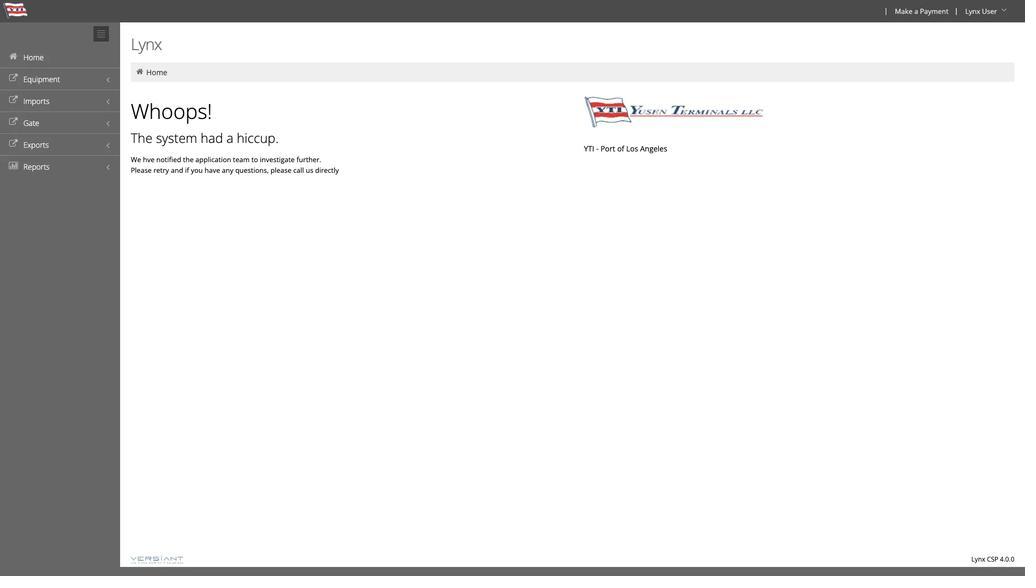 Task type: describe. For each thing, give the bounding box(es) containing it.
angle down image
[[999, 6, 1010, 14]]

directly
[[315, 165, 339, 175]]

port
[[601, 144, 616, 154]]

gate
[[23, 118, 39, 128]]

1 horizontal spatial a
[[915, 6, 919, 16]]

make a payment
[[895, 6, 949, 16]]

1 horizontal spatial home link
[[146, 67, 167, 77]]

lynx user link
[[961, 0, 1014, 22]]

4.0.0
[[1000, 555, 1015, 564]]

and
[[171, 165, 183, 175]]

call
[[293, 165, 304, 175]]

exports
[[23, 140, 49, 150]]

0 vertical spatial home image
[[8, 53, 19, 60]]

please
[[271, 165, 292, 175]]

notified
[[156, 155, 181, 164]]

home inside home link
[[23, 52, 44, 62]]

have
[[205, 165, 220, 175]]

make
[[895, 6, 913, 16]]

external link image
[[8, 140, 19, 148]]

equipment link
[[0, 68, 120, 90]]

lynx user
[[966, 6, 997, 16]]

external link image for imports
[[8, 96, 19, 104]]

bar chart image
[[8, 162, 19, 170]]

team
[[233, 155, 250, 164]]

1 vertical spatial home image
[[135, 68, 144, 76]]

had
[[201, 129, 223, 147]]

the
[[183, 155, 194, 164]]

we hve notified the application team to investigate further. please retry and if you have any questions, please call us directly
[[131, 155, 339, 175]]

csp
[[987, 555, 999, 564]]

reports
[[23, 162, 50, 172]]

the
[[131, 129, 153, 147]]

lynx csp 4.0.0
[[972, 555, 1015, 564]]

retry
[[154, 165, 169, 175]]

whoops! the system had a hiccup.
[[131, 97, 279, 147]]

equipment
[[23, 74, 60, 84]]

hve
[[143, 155, 155, 164]]

exports link
[[0, 134, 120, 155]]

investigate
[[260, 155, 295, 164]]

angeles
[[640, 144, 668, 154]]

external link image for equipment
[[8, 75, 19, 82]]

lynx for lynx
[[131, 33, 162, 55]]

hiccup.
[[237, 129, 279, 147]]



Task type: vqa. For each thing, say whether or not it's contained in the screenshot.
the demurrage@hmm21.com
no



Task type: locate. For each thing, give the bounding box(es) containing it.
if
[[185, 165, 189, 175]]

a right had
[[227, 129, 234, 147]]

external link image left imports
[[8, 96, 19, 104]]

0 horizontal spatial home image
[[8, 53, 19, 60]]

imports
[[23, 96, 50, 106]]

reports link
[[0, 155, 120, 177]]

whoops!
[[131, 97, 212, 125]]

user
[[982, 6, 997, 16]]

home link up whoops!
[[146, 67, 167, 77]]

1 horizontal spatial home image
[[135, 68, 144, 76]]

2 vertical spatial lynx
[[972, 555, 986, 564]]

system
[[156, 129, 197, 147]]

0 horizontal spatial a
[[227, 129, 234, 147]]

home image up whoops!
[[135, 68, 144, 76]]

versiant image
[[131, 556, 183, 564]]

please
[[131, 165, 152, 175]]

payment
[[920, 6, 949, 16]]

2 vertical spatial external link image
[[8, 118, 19, 126]]

home image up equipment link
[[8, 53, 19, 60]]

gate link
[[0, 112, 120, 134]]

0 vertical spatial a
[[915, 6, 919, 16]]

home
[[23, 52, 44, 62], [146, 67, 167, 77]]

1 vertical spatial a
[[227, 129, 234, 147]]

1 vertical spatial external link image
[[8, 96, 19, 104]]

1 horizontal spatial |
[[955, 6, 959, 15]]

external link image for gate
[[8, 118, 19, 126]]

home up equipment
[[23, 52, 44, 62]]

us
[[306, 165, 313, 175]]

| right 'payment'
[[955, 6, 959, 15]]

yti - port of los angeles
[[584, 144, 668, 154]]

0 horizontal spatial home link
[[0, 46, 120, 68]]

external link image left gate
[[8, 118, 19, 126]]

home image
[[8, 53, 19, 60], [135, 68, 144, 76]]

1 vertical spatial lynx
[[131, 33, 162, 55]]

yti
[[584, 144, 594, 154]]

questions,
[[235, 165, 269, 175]]

1 | from the left
[[884, 6, 888, 15]]

imports link
[[0, 90, 120, 112]]

| left the make
[[884, 6, 888, 15]]

0 vertical spatial home
[[23, 52, 44, 62]]

0 vertical spatial external link image
[[8, 75, 19, 82]]

1 horizontal spatial home
[[146, 67, 167, 77]]

2 | from the left
[[955, 6, 959, 15]]

2 external link image from the top
[[8, 96, 19, 104]]

a
[[915, 6, 919, 16], [227, 129, 234, 147]]

lynx
[[966, 6, 981, 16], [131, 33, 162, 55], [972, 555, 986, 564]]

3 external link image from the top
[[8, 118, 19, 126]]

any
[[222, 165, 234, 175]]

1 vertical spatial home
[[146, 67, 167, 77]]

further.
[[297, 155, 321, 164]]

of
[[617, 144, 624, 154]]

0 vertical spatial lynx
[[966, 6, 981, 16]]

external link image inside gate link
[[8, 118, 19, 126]]

0 horizontal spatial home
[[23, 52, 44, 62]]

application
[[196, 155, 231, 164]]

external link image inside equipment link
[[8, 75, 19, 82]]

lynx for lynx user
[[966, 6, 981, 16]]

to
[[251, 155, 258, 164]]

a inside whoops! the system had a hiccup.
[[227, 129, 234, 147]]

home up whoops!
[[146, 67, 167, 77]]

0 horizontal spatial |
[[884, 6, 888, 15]]

external link image
[[8, 75, 19, 82], [8, 96, 19, 104], [8, 118, 19, 126]]

we
[[131, 155, 141, 164]]

|
[[884, 6, 888, 15], [955, 6, 959, 15]]

los
[[626, 144, 638, 154]]

external link image left equipment
[[8, 75, 19, 82]]

home link up equipment
[[0, 46, 120, 68]]

make a payment link
[[890, 0, 953, 22]]

-
[[596, 144, 599, 154]]

lynx for lynx csp 4.0.0
[[972, 555, 986, 564]]

external link image inside imports link
[[8, 96, 19, 104]]

home link
[[0, 46, 120, 68], [146, 67, 167, 77]]

a right the make
[[915, 6, 919, 16]]

you
[[191, 165, 203, 175]]

1 external link image from the top
[[8, 75, 19, 82]]



